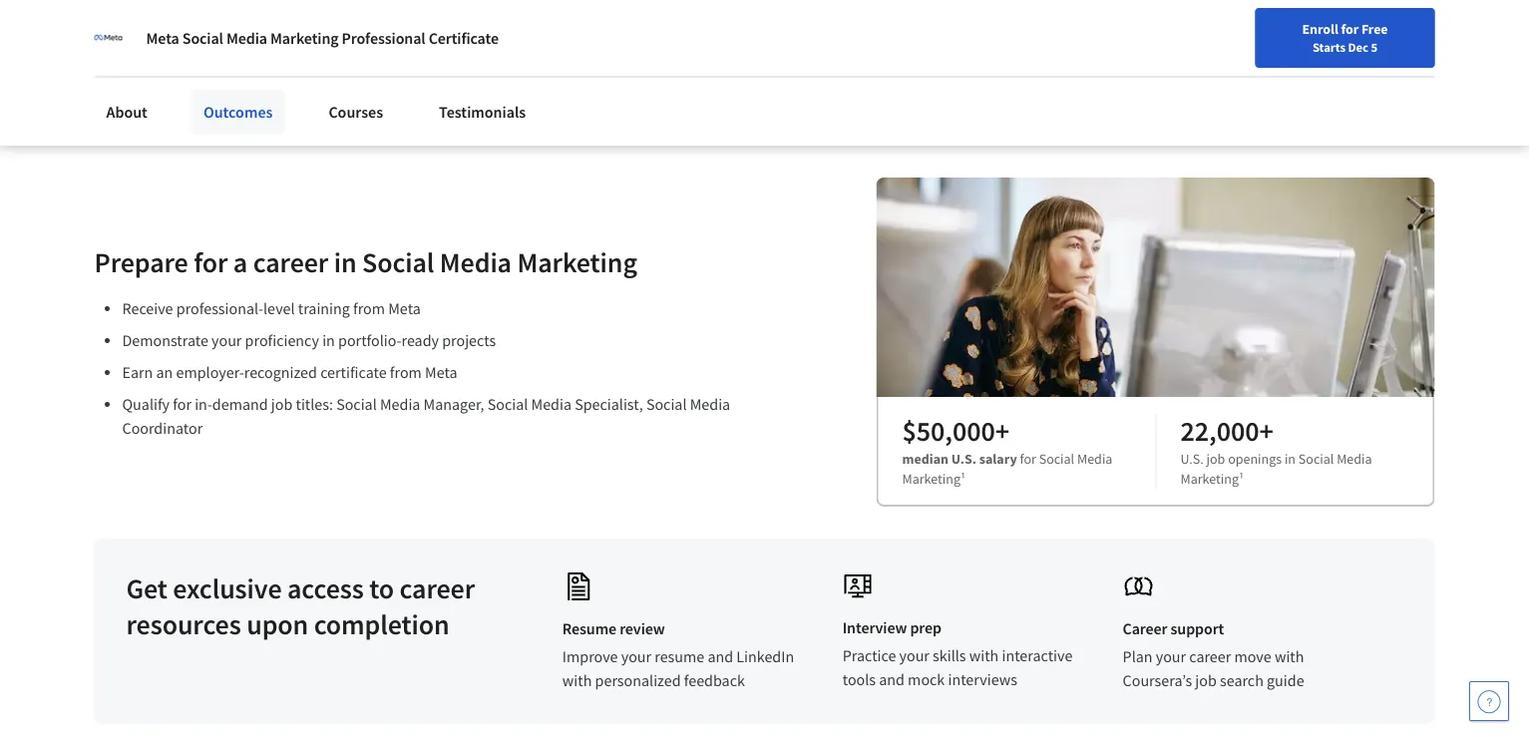 Task type: locate. For each thing, give the bounding box(es) containing it.
social right openings at the bottom right of the page
[[1299, 450, 1334, 468]]

in down the training
[[322, 330, 335, 350]]

in- down employer-
[[195, 394, 212, 414]]

2 horizontal spatial with
[[1275, 647, 1305, 667]]

¹ down openings at the bottom right of the page
[[1239, 470, 1244, 488]]

2 horizontal spatial career
[[1190, 647, 1232, 667]]

are
[[578, 0, 616, 0]]

and up feedback in the left bottom of the page
[[708, 647, 733, 667]]

meta
[[146, 28, 179, 48], [388, 298, 421, 318], [425, 362, 458, 382]]

in right openings at the bottom right of the page
[[1285, 450, 1296, 468]]

2 u.s. from the left
[[1181, 450, 1204, 468]]

for
[[1342, 20, 1359, 38], [319, 59, 339, 79], [194, 245, 228, 280], [173, 394, 192, 414], [1020, 450, 1037, 468]]

2 + from the left
[[1260, 414, 1274, 449]]

learn more about coursera for business
[[127, 59, 403, 79]]

coursera
[[254, 59, 316, 79]]

meta up ready
[[388, 298, 421, 318]]

1 horizontal spatial career
[[400, 571, 475, 606]]

career down the support
[[1190, 647, 1232, 667]]

¹ down $50,000 + median u.s. salary
[[961, 470, 966, 488]]

0 horizontal spatial career
[[253, 245, 328, 280]]

for up coordinator
[[173, 394, 192, 414]]

help center image
[[1478, 689, 1502, 713]]

receive professional-level training from meta
[[122, 298, 421, 318]]

job down recognized
[[271, 394, 293, 414]]

0 horizontal spatial +
[[995, 414, 1010, 449]]

social right specialist,
[[646, 394, 687, 414]]

in
[[334, 245, 357, 280], [322, 330, 335, 350], [1285, 450, 1296, 468]]

courses
[[329, 102, 383, 122]]

search
[[1220, 671, 1264, 691]]

0 vertical spatial and
[[708, 647, 733, 667]]

skills up mock
[[933, 646, 966, 666]]

for right "salary"
[[1020, 450, 1037, 468]]

1 horizontal spatial +
[[1260, 414, 1274, 449]]

marketing inside for social media marketing
[[903, 470, 961, 488]]

with inside resume review improve your resume and linkedin with personalized feedback
[[563, 671, 592, 691]]

media inside 22,000 + u.s. job openings in social media marketing
[[1337, 450, 1373, 468]]

your
[[212, 330, 242, 350], [900, 646, 930, 666], [621, 647, 652, 667], [1156, 647, 1186, 667]]

demonstrate
[[122, 330, 208, 350]]

learn more about coursera for business link
[[127, 59, 403, 79]]

1 vertical spatial job
[[1207, 450, 1226, 468]]

with inside career support plan your career move with coursera's job search guide
[[1275, 647, 1305, 667]]

0 vertical spatial meta
[[146, 28, 179, 48]]

with
[[970, 646, 999, 666], [1275, 647, 1305, 667], [563, 671, 592, 691]]

menu item
[[1111, 20, 1239, 85]]

0 horizontal spatial ¹
[[961, 470, 966, 488]]

career up "level"
[[253, 245, 328, 280]]

1 vertical spatial from
[[390, 362, 422, 382]]

resume
[[563, 619, 617, 639]]

+
[[995, 414, 1010, 449], [1260, 414, 1274, 449]]

1 vertical spatial skills
[[933, 646, 966, 666]]

job left search
[[1196, 671, 1217, 691]]

career support plan your career move with coursera's job search guide
[[1123, 619, 1305, 691]]

None search field
[[284, 12, 723, 52]]

titles:
[[296, 394, 333, 414]]

about
[[210, 59, 251, 79]]

projects
[[442, 330, 496, 350]]

coordinator
[[122, 418, 203, 438]]

1 vertical spatial career
[[400, 571, 475, 606]]

from down ready
[[390, 362, 422, 382]]

career for access
[[400, 571, 475, 606]]

+ inside 22,000 + u.s. job openings in social media marketing
[[1260, 414, 1274, 449]]

your up personalized
[[621, 647, 652, 667]]

+ up openings at the bottom right of the page
[[1260, 414, 1274, 449]]

proficiency
[[245, 330, 319, 350]]

testimonials link
[[427, 90, 538, 134]]

meta up learn
[[146, 28, 179, 48]]

¹
[[961, 470, 966, 488], [1239, 470, 1244, 488]]

social inside for social media marketing
[[1039, 450, 1075, 468]]

0 horizontal spatial with
[[563, 671, 592, 691]]

for down meta social media marketing professional certificate
[[319, 59, 339, 79]]

meta up manager,
[[425, 362, 458, 382]]

1 vertical spatial and
[[879, 670, 905, 690]]

feedback
[[684, 671, 745, 691]]

with up the guide
[[1275, 647, 1305, 667]]

1 u.s. from the left
[[952, 450, 977, 468]]

your inside career support plan your career move with coursera's job search guide
[[1156, 647, 1186, 667]]

0 horizontal spatial and
[[708, 647, 733, 667]]

+ up "salary"
[[995, 414, 1010, 449]]

u.s. down $50,000
[[952, 450, 977, 468]]

u.s.
[[952, 450, 977, 468], [1181, 450, 1204, 468]]

2 vertical spatial in
[[1285, 450, 1296, 468]]

for up dec on the top of the page
[[1342, 20, 1359, 38]]

your inside resume review improve your resume and linkedin with personalized feedback
[[621, 647, 652, 667]]

more
[[170, 59, 206, 79]]

certificate
[[320, 362, 387, 382]]

in-
[[127, 1, 159, 36], [195, 394, 212, 414]]

media inside for social media marketing
[[1078, 450, 1113, 468]]

1 vertical spatial demand
[[212, 394, 268, 414]]

0 vertical spatial demand
[[159, 1, 258, 36]]

with up interviews on the bottom
[[970, 646, 999, 666]]

job down 22,000
[[1207, 450, 1226, 468]]

marketing
[[270, 28, 339, 48], [517, 245, 637, 280], [903, 470, 961, 488], [1181, 470, 1239, 488]]

2 vertical spatial career
[[1190, 647, 1232, 667]]

personalized
[[595, 671, 681, 691]]

0 vertical spatial in-
[[127, 1, 159, 36]]

1 horizontal spatial skills
[[933, 646, 966, 666]]

for inside for social media marketing
[[1020, 450, 1037, 468]]

1 vertical spatial in-
[[195, 394, 212, 414]]

completion
[[314, 607, 450, 642]]

interview
[[843, 618, 907, 638]]

from up portfolio- at left
[[353, 298, 385, 318]]

for inside enroll for free starts dec 5
[[1342, 20, 1359, 38]]

1 horizontal spatial in-
[[195, 394, 212, 414]]

career inside career support plan your career move with coursera's job search guide
[[1190, 647, 1232, 667]]

1 horizontal spatial u.s.
[[1181, 450, 1204, 468]]

$50,000
[[903, 414, 995, 449]]

job
[[271, 394, 293, 414], [1207, 450, 1226, 468], [1196, 671, 1217, 691]]

social right "salary"
[[1039, 450, 1075, 468]]

top
[[397, 0, 437, 0]]

a
[[233, 245, 248, 280]]

receive
[[122, 298, 173, 318]]

certificate
[[429, 28, 499, 48]]

and right tools on the bottom of page
[[879, 670, 905, 690]]

skills inside 'interview prep practice your skills with interactive tools and mock interviews'
[[933, 646, 966, 666]]

1 horizontal spatial from
[[390, 362, 422, 382]]

improve
[[563, 647, 618, 667]]

in- down the see
[[127, 1, 159, 36]]

an
[[156, 362, 173, 382]]

career right to
[[400, 571, 475, 606]]

demand down employer-
[[212, 394, 268, 414]]

your up coursera's
[[1156, 647, 1186, 667]]

0 vertical spatial skills
[[263, 1, 324, 36]]

with down improve
[[563, 671, 592, 691]]

1 horizontal spatial with
[[970, 646, 999, 666]]

prepare for a career in social media marketing
[[94, 245, 637, 280]]

2 ¹ from the left
[[1239, 470, 1244, 488]]

show notifications image
[[1260, 25, 1284, 49]]

review
[[620, 619, 665, 639]]

portfolio-
[[338, 330, 402, 350]]

courses link
[[317, 90, 395, 134]]

1 horizontal spatial and
[[879, 670, 905, 690]]

your up mock
[[900, 646, 930, 666]]

your inside 'interview prep practice your skills with interactive tools and mock interviews'
[[900, 646, 930, 666]]

2 vertical spatial job
[[1196, 671, 1217, 691]]

0 horizontal spatial u.s.
[[952, 450, 977, 468]]

see
[[127, 0, 170, 0]]

in up the training
[[334, 245, 357, 280]]

0 horizontal spatial skills
[[263, 1, 324, 36]]

social
[[182, 28, 223, 48], [362, 245, 434, 280], [336, 394, 377, 414], [488, 394, 528, 414], [646, 394, 687, 414], [1039, 450, 1075, 468], [1299, 450, 1334, 468]]

0 vertical spatial job
[[271, 394, 293, 414]]

1 + from the left
[[995, 414, 1010, 449]]

demand
[[159, 1, 258, 36], [212, 394, 268, 414]]

2 horizontal spatial meta
[[425, 362, 458, 382]]

enroll
[[1303, 20, 1339, 38]]

demand down the how
[[159, 1, 258, 36]]

1 horizontal spatial meta
[[388, 298, 421, 318]]

for left a
[[194, 245, 228, 280]]

+ for 22,000
[[1260, 414, 1274, 449]]

practice
[[843, 646, 896, 666]]

0 horizontal spatial in-
[[127, 1, 159, 36]]

1 ¹ from the left
[[961, 470, 966, 488]]

5
[[1371, 39, 1378, 55]]

career inside get exclusive access to career resources upon completion
[[400, 571, 475, 606]]

in inside 22,000 + u.s. job openings in social media marketing
[[1285, 450, 1296, 468]]

for for demand
[[173, 394, 192, 414]]

1 horizontal spatial ¹
[[1239, 470, 1244, 488]]

skills down "employees"
[[263, 1, 324, 36]]

u.s. down 22,000
[[1181, 450, 1204, 468]]

for inside qualify for in-demand job titles: social media manager, social media specialist, social media coordinator
[[173, 394, 192, 414]]

from
[[353, 298, 385, 318], [390, 362, 422, 382]]

for social media marketing
[[903, 450, 1113, 488]]

+ inside $50,000 + median u.s. salary
[[995, 414, 1010, 449]]

0 vertical spatial from
[[353, 298, 385, 318]]

0 horizontal spatial from
[[353, 298, 385, 318]]

training
[[298, 298, 350, 318]]

0 horizontal spatial meta
[[146, 28, 179, 48]]

about
[[106, 102, 148, 122]]



Task type: vqa. For each thing, say whether or not it's contained in the screenshot.
the make
no



Task type: describe. For each thing, give the bounding box(es) containing it.
get
[[126, 571, 167, 606]]

access
[[287, 571, 364, 606]]

0 vertical spatial in
[[334, 245, 357, 280]]

interactive
[[1002, 646, 1073, 666]]

move
[[1235, 647, 1272, 667]]

employees
[[233, 0, 362, 0]]

skills inside see how employees at top companies are mastering in-demand skills
[[263, 1, 324, 36]]

your for resume review improve your resume and linkedin with personalized feedback
[[621, 647, 652, 667]]

2 vertical spatial meta
[[425, 362, 458, 382]]

0 vertical spatial career
[[253, 245, 328, 280]]

linkedin
[[737, 647, 794, 667]]

professional
[[342, 28, 426, 48]]

1 vertical spatial in
[[322, 330, 335, 350]]

get exclusive access to career resources upon completion
[[126, 571, 475, 642]]

demand inside see how employees at top companies are mastering in-demand skills
[[159, 1, 258, 36]]

social down certificate
[[336, 394, 377, 414]]

employer-
[[176, 362, 244, 382]]

mock
[[908, 670, 945, 690]]

22,000 + u.s. job openings in social media marketing
[[1181, 414, 1373, 488]]

free
[[1362, 20, 1388, 38]]

qualify
[[122, 394, 170, 414]]

marketing inside 22,000 + u.s. job openings in social media marketing
[[1181, 470, 1239, 488]]

earn an employer-recognized certificate from meta
[[122, 362, 458, 382]]

social up ready
[[362, 245, 434, 280]]

professional-
[[176, 298, 263, 318]]

salary
[[980, 450, 1017, 468]]

demonstrate your proficiency in portfolio-ready projects
[[122, 330, 496, 350]]

ready
[[402, 330, 439, 350]]

manager,
[[424, 394, 484, 414]]

for for starts
[[1342, 20, 1359, 38]]

earn
[[122, 362, 153, 382]]

mastering
[[622, 0, 742, 0]]

interview prep practice your skills with interactive tools and mock interviews
[[843, 618, 1073, 690]]

meta image
[[94, 24, 122, 52]]

for for career
[[194, 245, 228, 280]]

with inside 'interview prep practice your skills with interactive tools and mock interviews'
[[970, 646, 999, 666]]

your for interview prep practice your skills with interactive tools and mock interviews
[[900, 646, 930, 666]]

meta social media marketing professional certificate
[[146, 28, 499, 48]]

business
[[342, 59, 403, 79]]

¹ for $50,000
[[961, 470, 966, 488]]

resume review improve your resume and linkedin with personalized feedback
[[563, 619, 794, 691]]

level
[[263, 298, 295, 318]]

coursera enterprise logos image
[[990, 0, 1389, 66]]

interviews
[[948, 670, 1018, 690]]

social right manager,
[[488, 394, 528, 414]]

guide
[[1267, 671, 1305, 691]]

dec
[[1349, 39, 1369, 55]]

22,000
[[1181, 414, 1260, 449]]

upon
[[247, 607, 308, 642]]

support
[[1171, 619, 1225, 639]]

career
[[1123, 619, 1168, 639]]

outcomes
[[203, 102, 273, 122]]

to
[[369, 571, 394, 606]]

openings
[[1228, 450, 1282, 468]]

exclusive
[[173, 571, 282, 606]]

testimonials
[[439, 102, 526, 122]]

median
[[903, 450, 949, 468]]

how
[[176, 0, 227, 0]]

your down professional-
[[212, 330, 242, 350]]

prepare
[[94, 245, 188, 280]]

1 vertical spatial meta
[[388, 298, 421, 318]]

and inside 'interview prep practice your skills with interactive tools and mock interviews'
[[879, 670, 905, 690]]

demand inside qualify for in-demand job titles: social media manager, social media specialist, social media coordinator
[[212, 394, 268, 414]]

¹ for 22,000
[[1239, 470, 1244, 488]]

tools
[[843, 670, 876, 690]]

companies
[[443, 0, 572, 0]]

and inside resume review improve your resume and linkedin with personalized feedback
[[708, 647, 733, 667]]

u.s. inside $50,000 + median u.s. salary
[[952, 450, 977, 468]]

social inside 22,000 + u.s. job openings in social media marketing
[[1299, 450, 1334, 468]]

social up more
[[182, 28, 223, 48]]

see how employees at top companies are mastering in-demand skills
[[127, 0, 742, 36]]

resources
[[126, 607, 241, 642]]

in- inside qualify for in-demand job titles: social media manager, social media specialist, social media coordinator
[[195, 394, 212, 414]]

starts
[[1313, 39, 1346, 55]]

job inside 22,000 + u.s. job openings in social media marketing
[[1207, 450, 1226, 468]]

enroll for free starts dec 5
[[1303, 20, 1388, 55]]

your for career support plan your career move with coursera's job search guide
[[1156, 647, 1186, 667]]

plan
[[1123, 647, 1153, 667]]

in- inside see how employees at top companies are mastering in-demand skills
[[127, 1, 159, 36]]

specialist,
[[575, 394, 643, 414]]

resume
[[655, 647, 705, 667]]

coursera image
[[24, 16, 151, 48]]

+ for $50,000
[[995, 414, 1010, 449]]

prep
[[910, 618, 942, 638]]

learn
[[127, 59, 167, 79]]

u.s. inside 22,000 + u.s. job openings in social media marketing
[[1181, 450, 1204, 468]]

$50,000 + median u.s. salary
[[903, 414, 1017, 468]]

at
[[368, 0, 392, 0]]

outcomes link
[[191, 90, 285, 134]]

coursera's
[[1123, 671, 1192, 691]]

about link
[[94, 90, 160, 134]]

qualify for in-demand job titles: social media manager, social media specialist, social media coordinator
[[122, 394, 731, 438]]

career for plan
[[1190, 647, 1232, 667]]

job inside career support plan your career move with coursera's job search guide
[[1196, 671, 1217, 691]]

job inside qualify for in-demand job titles: social media manager, social media specialist, social media coordinator
[[271, 394, 293, 414]]

recognized
[[244, 362, 317, 382]]



